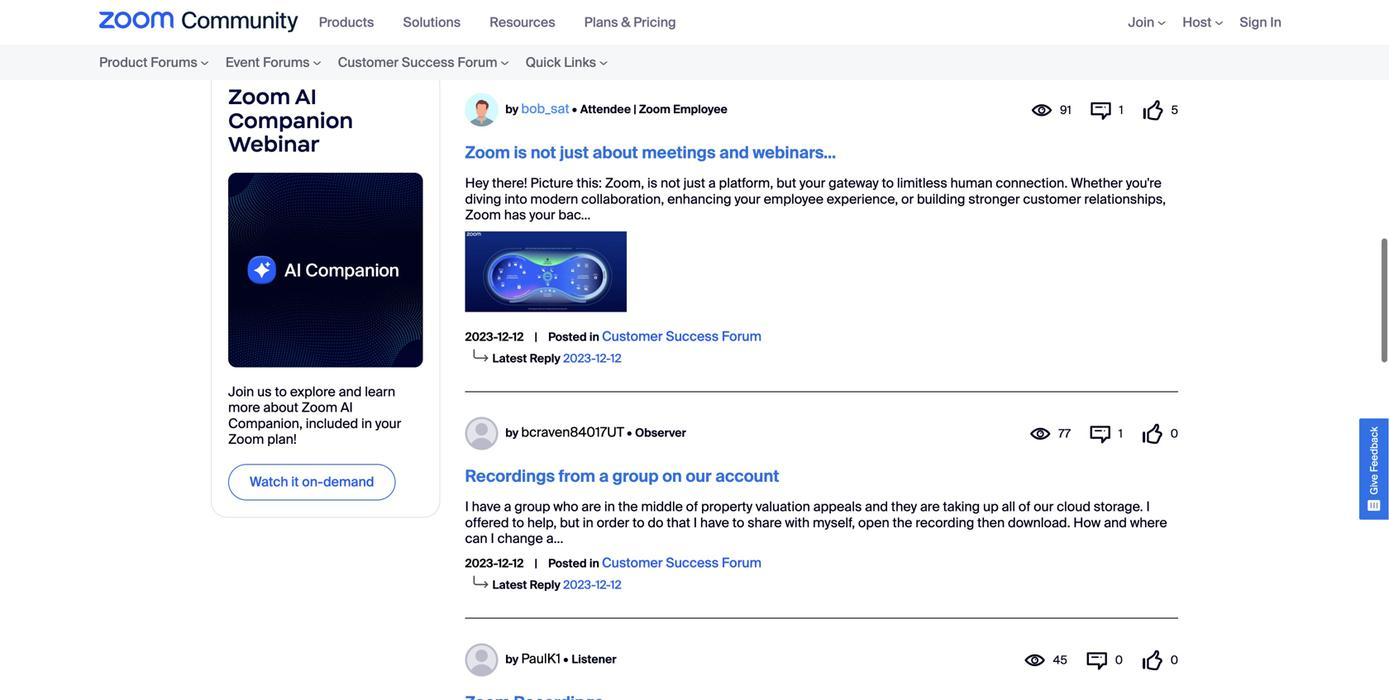 Task type: describe. For each thing, give the bounding box(es) containing it.
us
[[257, 383, 272, 401]]

• inside by paulk1 • listener
[[564, 652, 569, 667]]

just inside hey there! picture this: zoom, is not just a platform, but your gateway to limitless human connection. whether you're diving into modern collaboration, enhancing your employee experience, or building stronger customer relationships, zoom has your bac...
[[684, 175, 706, 192]]

connection.
[[996, 175, 1068, 192]]

zoom ai companion webinar
[[228, 83, 353, 158]]

offered
[[465, 514, 509, 532]]

bob_sat
[[521, 100, 569, 117]]

0 vertical spatial just
[[560, 142, 589, 163]]

download.
[[1008, 514, 1071, 532]]

1 horizontal spatial have
[[700, 514, 729, 532]]

by bcraven84017ut • observer
[[506, 424, 686, 441]]

your inside join us to explore and learn more about zoom ai companion, included in your zoom plan!
[[375, 415, 401, 432]]

recordings from a group on our account link
[[465, 466, 780, 487]]

0 horizontal spatial have
[[472, 498, 501, 516]]

0 horizontal spatial the
[[279, 3, 299, 21]]

enhancing
[[668, 191, 732, 208]]

myself,
[[813, 514, 855, 532]]

zoom,
[[605, 175, 644, 192]]

in
[[1271, 14, 1282, 31]]

5
[[1172, 103, 1179, 118]]

menu bar for join the conversation
[[66, 45, 649, 80]]

zoom platform.jpg image
[[465, 231, 627, 312]]

customer inside menu bar
[[338, 54, 399, 71]]

taking
[[943, 498, 980, 516]]

latest for recordings
[[493, 578, 527, 593]]

0 vertical spatial is
[[514, 142, 527, 163]]

2023-12-14 | posted in customer success forum
[[465, 26, 762, 43]]

your down webinars…
[[800, 175, 826, 192]]

• for just
[[572, 102, 577, 117]]

0 for paulk1
[[1171, 653, 1179, 668]]

and left they
[[865, 498, 888, 516]]

diving
[[465, 191, 501, 208]]

in left "order"
[[583, 514, 594, 532]]

share
[[748, 514, 782, 532]]

0 for bcraven84017ut
[[1171, 426, 1179, 442]]

but inside "i have a group who are in the middle of property valuation appeals and they are taking up all of our cloud storage. i offered to help, but in order to do that i have to share with myself, open the recording then download. how and where can i change a..."
[[560, 514, 580, 532]]

about inside join us to explore and learn more about zoom ai companion, included in your zoom plan!
[[263, 399, 298, 417]]

| down change
[[535, 556, 538, 571]]

zoom inside zoom ai companion webinar
[[228, 83, 291, 110]]

by bob_sat • attendee | zoom employee
[[506, 100, 728, 117]]

or
[[902, 191, 914, 208]]

14
[[513, 27, 524, 43]]

picture
[[531, 175, 574, 192]]

recording
[[916, 514, 975, 532]]

event forums
[[226, 54, 310, 71]]

valuation
[[756, 498, 810, 516]]

in inside join us to explore and learn more about zoom ai companion, included in your zoom plan!
[[361, 415, 372, 432]]

&
[[621, 14, 631, 31]]

help,
[[527, 514, 557, 532]]

middle
[[641, 498, 683, 516]]

platform,
[[719, 175, 774, 192]]

that
[[667, 514, 691, 532]]

45
[[1053, 653, 1068, 668]]

ai inside join us to explore and learn more about zoom ai companion, included in your zoom plan!
[[341, 399, 353, 417]]

91
[[1060, 103, 1072, 118]]

event forums link
[[217, 45, 330, 80]]

observer
[[635, 426, 686, 441]]

you're
[[1126, 175, 1162, 192]]

is inside hey there! picture this: zoom, is not just a platform, but your gateway to limitless human connection. whether you're diving into modern collaboration, enhancing your employee experience, or building stronger customer relationships, zoom has your bac...
[[648, 175, 658, 192]]

by inside by paulk1 • listener
[[506, 652, 519, 667]]

building
[[917, 191, 966, 208]]

change
[[498, 530, 543, 548]]

property
[[701, 498, 753, 516]]

zoom ai companion webinar heading
[[228, 83, 423, 158]]

watch
[[250, 474, 288, 491]]

order
[[597, 514, 630, 532]]

quick links link
[[517, 45, 616, 80]]

i up can
[[465, 498, 469, 516]]

from
[[559, 466, 595, 487]]

| down zoom platform.jpg image
[[535, 329, 538, 345]]

host
[[1183, 14, 1212, 31]]

gateway
[[829, 175, 879, 192]]

bcraven84017ut link
[[521, 424, 624, 441]]

relationships,
[[1085, 191, 1166, 208]]

products link
[[319, 14, 387, 31]]

to left help,
[[512, 514, 524, 532]]

our inside "i have a group who are in the middle of property valuation appeals and they are taking up all of our cloud storage. i offered to help, but in order to do that i have to share with myself, open the recording then download. how and where can i change a..."
[[1034, 498, 1054, 516]]

plans
[[584, 14, 618, 31]]

in down zoom platform.jpg image
[[590, 329, 600, 345]]

i right can
[[491, 530, 494, 548]]

employee
[[673, 102, 728, 117]]

has
[[504, 206, 526, 224]]

0 horizontal spatial our
[[686, 466, 712, 487]]

human
[[951, 175, 993, 192]]

by paulk1 • listener
[[506, 650, 617, 668]]

product
[[99, 54, 148, 71]]

can
[[465, 530, 488, 548]]

resources link
[[490, 14, 568, 31]]

and inside join us to explore and learn more about zoom ai companion, included in your zoom plan!
[[339, 383, 362, 401]]

hey
[[465, 175, 489, 192]]

who
[[554, 498, 579, 516]]

2023-12-12 link for group
[[563, 578, 622, 593]]

product forums link
[[99, 45, 217, 80]]

recordings from a group on our account
[[465, 466, 780, 487]]

reply for is
[[530, 351, 561, 366]]

sign
[[1240, 14, 1268, 31]]

watch it on-demand
[[250, 474, 374, 491]]

join for join us to explore and learn more about zoom ai companion, included in your zoom plan!
[[228, 383, 254, 401]]

i have a group who are in the middle of property valuation appeals and they are taking up all of our cloud storage. i offered to help, but in order to do that i have to share with myself, open the recording then download. how and where can i change a...
[[465, 498, 1168, 548]]

sign in link
[[1240, 14, 1282, 31]]

and up platform,
[[720, 142, 749, 163]]

companion
[[228, 107, 353, 134]]

zoom is not just about meetings and webinars… link
[[465, 142, 836, 163]]

on-
[[302, 474, 323, 491]]

1 are from the left
[[582, 498, 601, 516]]

bcraven84017ut
[[521, 424, 624, 441]]

reply for from
[[530, 578, 561, 593]]

ai inside zoom ai companion webinar
[[295, 83, 317, 110]]

cloud
[[1057, 498, 1091, 516]]

join the conversation link
[[228, 0, 403, 30]]

there!
[[492, 175, 527, 192]]



Task type: locate. For each thing, give the bounding box(es) containing it.
are right they
[[920, 498, 940, 516]]

1 horizontal spatial about
[[593, 142, 638, 163]]

community.title image
[[99, 12, 298, 33]]

a for are
[[504, 498, 512, 516]]

1 for recordings from a group on our account
[[1119, 426, 1123, 442]]

meetings
[[642, 142, 716, 163]]

to left share
[[733, 514, 745, 532]]

by for zoom
[[506, 102, 519, 117]]

group for on
[[613, 466, 659, 487]]

2 latest from the top
[[493, 578, 527, 593]]

recordings
[[465, 466, 555, 487]]

more
[[228, 399, 260, 417]]

not up picture
[[531, 142, 556, 163]]

1 vertical spatial latest
[[493, 578, 527, 593]]

not down meetings
[[661, 175, 681, 192]]

a left platform,
[[709, 175, 716, 192]]

1 horizontal spatial just
[[684, 175, 706, 192]]

group left who on the bottom left of page
[[515, 498, 550, 516]]

0 vertical spatial posted
[[549, 27, 588, 43]]

1 vertical spatial our
[[1034, 498, 1054, 516]]

attendee
[[580, 102, 631, 117]]

on
[[663, 466, 682, 487]]

2023-12-12 | posted in customer success forum latest reply 2023-12-12 for group
[[465, 554, 762, 593]]

1 vertical spatial 2023-12-12 | posted in customer success forum latest reply 2023-12-12
[[465, 554, 762, 593]]

1 horizontal spatial a
[[599, 466, 609, 487]]

hey there! picture this: zoom, is not just a platform, but your gateway to limitless human connection. whether you're diving into modern collaboration, enhancing your employee experience, or building stronger customer relationships, zoom has your bac...
[[465, 175, 1166, 224]]

posted for a
[[548, 556, 587, 571]]

0 vertical spatial by
[[506, 102, 519, 117]]

to right us at left bottom
[[275, 383, 287, 401]]

join left 'host'
[[1129, 14, 1155, 31]]

the right open
[[893, 514, 913, 532]]

but inside hey there! picture this: zoom, is not just a platform, but your gateway to limitless human connection. whether you're diving into modern collaboration, enhancing your employee experience, or building stronger customer relationships, zoom has your bac...
[[777, 175, 797, 192]]

1 latest from the top
[[493, 351, 527, 366]]

0 vertical spatial reply
[[530, 351, 561, 366]]

in up links at the top left of page
[[590, 27, 600, 43]]

solutions
[[403, 14, 461, 31]]

1 vertical spatial ai
[[341, 399, 353, 417]]

0 horizontal spatial •
[[564, 652, 569, 667]]

pricing
[[634, 14, 676, 31]]

0 horizontal spatial group
[[515, 498, 550, 516]]

2 reply from the top
[[530, 578, 561, 593]]

2 2023-12-12 | posted in customer success forum latest reply 2023-12-12 from the top
[[465, 554, 762, 593]]

all
[[1002, 498, 1016, 516]]

webinar
[[228, 131, 320, 158]]

up
[[983, 498, 999, 516]]

0 vertical spatial but
[[777, 175, 797, 192]]

12 down "order"
[[611, 578, 622, 593]]

menu bar for product forums
[[311, 0, 697, 45]]

1 horizontal spatial are
[[920, 498, 940, 516]]

2 2023-12-12 link from the top
[[563, 578, 622, 593]]

1 horizontal spatial not
[[661, 175, 681, 192]]

1 right 77
[[1119, 426, 1123, 442]]

bob_sat link
[[521, 100, 569, 117]]

1 vertical spatial posted
[[548, 329, 587, 345]]

0 vertical spatial ai
[[295, 83, 317, 110]]

conversation
[[302, 3, 382, 21]]

is up there!
[[514, 142, 527, 163]]

|
[[535, 27, 538, 43], [634, 102, 637, 117], [535, 329, 538, 345], [535, 556, 538, 571]]

it
[[291, 474, 299, 491]]

1 horizontal spatial forums
[[263, 54, 310, 71]]

1 vertical spatial 2023-12-12 link
[[563, 578, 622, 593]]

2 vertical spatial a
[[504, 498, 512, 516]]

a down recordings
[[504, 498, 512, 516]]

1 vertical spatial •
[[627, 426, 632, 441]]

1 left 5
[[1120, 103, 1124, 118]]

menu bar containing join
[[1104, 0, 1290, 45]]

0 horizontal spatial of
[[686, 498, 698, 516]]

in down "learn"
[[361, 415, 372, 432]]

this:
[[577, 175, 602, 192]]

by left paulk1 link
[[506, 652, 519, 667]]

latest down change
[[493, 578, 527, 593]]

your
[[800, 175, 826, 192], [735, 191, 761, 208], [529, 206, 555, 224], [375, 415, 401, 432]]

1 horizontal spatial our
[[1034, 498, 1054, 516]]

bcraven84017ut image
[[465, 417, 498, 451]]

posted down a...
[[548, 556, 587, 571]]

zoom inside "by bob_sat • attendee | zoom employee"
[[639, 102, 671, 117]]

2023-12-12 link for just
[[563, 351, 622, 366]]

about up 'zoom,'
[[593, 142, 638, 163]]

| right attendee
[[634, 102, 637, 117]]

where
[[1130, 514, 1168, 532]]

a inside hey there! picture this: zoom, is not just a platform, but your gateway to limitless human connection. whether you're diving into modern collaboration, enhancing your employee experience, or building stronger customer relationships, zoom has your bac...
[[709, 175, 716, 192]]

1 vertical spatial just
[[684, 175, 706, 192]]

is right 'zoom,'
[[648, 175, 658, 192]]

do
[[648, 514, 664, 532]]

posted up quick links link
[[549, 27, 588, 43]]

companion,
[[228, 415, 303, 432]]

limitless
[[897, 175, 948, 192]]

success
[[667, 26, 719, 43], [402, 54, 455, 71], [666, 328, 719, 345], [666, 554, 719, 572]]

sign in
[[1240, 14, 1282, 31]]

2 vertical spatial posted
[[548, 556, 587, 571]]

are right who on the bottom left of page
[[582, 498, 601, 516]]

a for our
[[599, 466, 609, 487]]

2023-12-12 link
[[563, 351, 622, 366], [563, 578, 622, 593]]

12 down zoom platform.jpg image
[[513, 329, 524, 345]]

learn
[[365, 383, 395, 401]]

reply
[[530, 351, 561, 366], [530, 578, 561, 593]]

| right 14
[[535, 27, 538, 43]]

1 horizontal spatial group
[[613, 466, 659, 487]]

•
[[572, 102, 577, 117], [627, 426, 632, 441], [564, 652, 569, 667]]

posted
[[549, 27, 588, 43], [548, 329, 587, 345], [548, 556, 587, 571]]

to left "do"
[[633, 514, 645, 532]]

reply up bcraven84017ut
[[530, 351, 561, 366]]

forum
[[723, 26, 762, 43], [458, 54, 498, 71], [722, 328, 762, 345], [722, 554, 762, 572]]

to inside hey there! picture this: zoom, is not just a platform, but your gateway to limitless human connection. whether you're diving into modern collaboration, enhancing your employee experience, or building stronger customer relationships, zoom has your bac...
[[882, 175, 894, 192]]

join up event forums
[[250, 3, 276, 21]]

menu bar containing product forums
[[66, 45, 649, 80]]

posted down zoom platform.jpg image
[[548, 329, 587, 345]]

the up event forums link
[[279, 3, 299, 21]]

success inside menu bar
[[402, 54, 455, 71]]

2023-12-12 | posted in customer success forum latest reply 2023-12-12 for just
[[465, 328, 762, 366]]

menu bar
[[311, 0, 697, 45], [1104, 0, 1290, 45], [66, 45, 649, 80]]

2023-12-12 link down a...
[[563, 578, 622, 593]]

2 posted from the top
[[548, 329, 587, 345]]

2023- inside the 2023-12-14 | posted in customer success forum
[[465, 27, 498, 43]]

reply down a...
[[530, 578, 561, 593]]

forums inside product forums link
[[151, 54, 197, 71]]

0 vertical spatial 2023-12-12 link
[[563, 351, 622, 366]]

3 posted from the top
[[548, 556, 587, 571]]

of right all
[[1019, 498, 1031, 516]]

| inside "by bob_sat • attendee | zoom employee"
[[634, 102, 637, 117]]

forums for event forums
[[263, 54, 310, 71]]

by for recordings
[[506, 426, 519, 441]]

1 vertical spatial is
[[648, 175, 658, 192]]

about
[[593, 142, 638, 163], [263, 399, 298, 417]]

products
[[319, 14, 374, 31]]

1 forums from the left
[[151, 54, 197, 71]]

but down webinars…
[[777, 175, 797, 192]]

12 down change
[[513, 556, 524, 571]]

by
[[506, 102, 519, 117], [506, 426, 519, 441], [506, 652, 519, 667]]

0 vertical spatial •
[[572, 102, 577, 117]]

1 horizontal spatial is
[[648, 175, 658, 192]]

0 horizontal spatial a
[[504, 498, 512, 516]]

plans & pricing link
[[584, 14, 689, 31]]

forums inside event forums link
[[263, 54, 310, 71]]

explore
[[290, 383, 336, 401]]

2 of from the left
[[1019, 498, 1031, 516]]

have right that on the left bottom
[[700, 514, 729, 532]]

i right that on the left bottom
[[694, 514, 697, 532]]

1 2023-12-12 | posted in customer success forum latest reply 2023-12-12 from the top
[[465, 328, 762, 366]]

0 horizontal spatial but
[[560, 514, 580, 532]]

ai left "learn"
[[341, 399, 353, 417]]

• right the bob_sat
[[572, 102, 577, 117]]

bob_sat image
[[465, 94, 498, 127]]

paulk1
[[521, 650, 561, 668]]

menu bar containing products
[[311, 0, 697, 45]]

by inside "by bob_sat • attendee | zoom employee"
[[506, 102, 519, 117]]

just up this:
[[560, 142, 589, 163]]

2 are from the left
[[920, 498, 940, 516]]

to inside join us to explore and learn more about zoom ai companion, included in your zoom plan!
[[275, 383, 287, 401]]

1 vertical spatial but
[[560, 514, 580, 532]]

1 reply from the top
[[530, 351, 561, 366]]

resources
[[490, 14, 556, 31]]

• inside by bcraven84017ut • observer
[[627, 426, 632, 441]]

join inside menu bar
[[1129, 14, 1155, 31]]

by right bob_sat image
[[506, 102, 519, 117]]

1 horizontal spatial •
[[572, 102, 577, 117]]

12
[[513, 329, 524, 345], [611, 351, 622, 366], [513, 556, 524, 571], [611, 578, 622, 593]]

0 vertical spatial about
[[593, 142, 638, 163]]

forum inside menu bar
[[458, 54, 498, 71]]

0 horizontal spatial are
[[582, 498, 601, 516]]

just
[[560, 142, 589, 163], [684, 175, 706, 192]]

2 horizontal spatial a
[[709, 175, 716, 192]]

1 of from the left
[[686, 498, 698, 516]]

group left on
[[613, 466, 659, 487]]

0 vertical spatial latest
[[493, 351, 527, 366]]

0 horizontal spatial forums
[[151, 54, 197, 71]]

0 vertical spatial group
[[613, 466, 659, 487]]

customer success forum link
[[603, 26, 762, 43], [330, 45, 517, 80], [602, 328, 762, 345], [602, 554, 762, 572]]

0 horizontal spatial not
[[531, 142, 556, 163]]

have up can
[[472, 498, 501, 516]]

2 horizontal spatial the
[[893, 514, 913, 532]]

1 horizontal spatial the
[[618, 498, 638, 516]]

your left employee
[[735, 191, 761, 208]]

0 horizontal spatial ai
[[295, 83, 317, 110]]

2 forums from the left
[[263, 54, 310, 71]]

1 vertical spatial 1
[[1119, 426, 1123, 442]]

paulk1 image
[[465, 644, 498, 677]]

0 vertical spatial 1
[[1120, 103, 1124, 118]]

the down the recordings from a group on our account link
[[618, 498, 638, 516]]

in down the recordings from a group on our account link
[[604, 498, 615, 516]]

join inside join us to explore and learn more about zoom ai companion, included in your zoom plan!
[[228, 383, 254, 401]]

0 vertical spatial not
[[531, 142, 556, 163]]

and right how
[[1104, 514, 1127, 532]]

12 up by bcraven84017ut • observer
[[611, 351, 622, 366]]

1 horizontal spatial of
[[1019, 498, 1031, 516]]

1 vertical spatial reply
[[530, 578, 561, 593]]

just down meetings
[[684, 175, 706, 192]]

0 vertical spatial a
[[709, 175, 716, 192]]

your down "learn"
[[375, 415, 401, 432]]

1 horizontal spatial but
[[777, 175, 797, 192]]

event
[[226, 54, 260, 71]]

bac...
[[559, 206, 591, 224]]

your right has
[[529, 206, 555, 224]]

forums down community.title image
[[151, 54, 197, 71]]

customer
[[603, 26, 664, 43], [338, 54, 399, 71], [602, 328, 663, 345], [602, 554, 663, 572]]

1 by from the top
[[506, 102, 519, 117]]

in
[[590, 27, 600, 43], [590, 329, 600, 345], [361, 415, 372, 432], [604, 498, 615, 516], [583, 514, 594, 532], [590, 556, 600, 571]]

1 vertical spatial by
[[506, 426, 519, 441]]

by right bcraven84017ut image
[[506, 426, 519, 441]]

1 horizontal spatial ai
[[341, 399, 353, 417]]

appeals
[[814, 498, 862, 516]]

1 posted from the top
[[549, 27, 588, 43]]

not inside hey there! picture this: zoom, is not just a platform, but your gateway to limitless human connection. whether you're diving into modern collaboration, enhancing your employee experience, or building stronger customer relationships, zoom has your bac...
[[661, 175, 681, 192]]

and left "learn"
[[339, 383, 362, 401]]

join link
[[1129, 14, 1166, 31]]

customer
[[1023, 191, 1082, 208]]

latest for zoom
[[493, 351, 527, 366]]

1 vertical spatial not
[[661, 175, 681, 192]]

our left the cloud
[[1034, 498, 1054, 516]]

group inside "i have a group who are in the middle of property valuation appeals and they are taking up all of our cloud storage. i offered to help, but in order to do that i have to share with myself, open the recording then download. how and where can i change a..."
[[515, 498, 550, 516]]

our right on
[[686, 466, 712, 487]]

then
[[978, 514, 1005, 532]]

1 vertical spatial group
[[515, 498, 550, 516]]

i
[[465, 498, 469, 516], [1147, 498, 1150, 516], [694, 514, 697, 532], [491, 530, 494, 548]]

• for group
[[627, 426, 632, 441]]

storage.
[[1094, 498, 1144, 516]]

0 vertical spatial 2023-12-12 | posted in customer success forum latest reply 2023-12-12
[[465, 328, 762, 366]]

join for join link
[[1129, 14, 1155, 31]]

forums right event
[[263, 54, 310, 71]]

latest up bcraven84017ut image
[[493, 351, 527, 366]]

1 2023-12-12 link from the top
[[563, 351, 622, 366]]

and
[[720, 142, 749, 163], [339, 383, 362, 401], [865, 498, 888, 516], [1104, 514, 1127, 532]]

1 vertical spatial about
[[263, 399, 298, 417]]

• left observer
[[627, 426, 632, 441]]

by inside by bcraven84017ut • observer
[[506, 426, 519, 441]]

77
[[1059, 426, 1071, 442]]

watch it on-demand link
[[228, 464, 396, 501]]

customer success forum
[[338, 54, 498, 71]]

join for join the conversation
[[250, 3, 276, 21]]

• inside "by bob_sat • attendee | zoom employee"
[[572, 102, 577, 117]]

to left or
[[882, 175, 894, 192]]

2 vertical spatial •
[[564, 652, 569, 667]]

1 vertical spatial a
[[599, 466, 609, 487]]

join left us at left bottom
[[228, 383, 254, 401]]

they
[[891, 498, 917, 516]]

0 vertical spatial our
[[686, 466, 712, 487]]

2023-
[[465, 27, 498, 43], [465, 329, 498, 345], [563, 351, 596, 366], [465, 556, 498, 571], [563, 578, 596, 593]]

0 horizontal spatial is
[[514, 142, 527, 163]]

ai down event forums link
[[295, 83, 317, 110]]

a inside "i have a group who are in the middle of property valuation appeals and they are taking up all of our cloud storage. i offered to help, but in order to do that i have to share with myself, open the recording then download. how and where can i change a..."
[[504, 498, 512, 516]]

join us to explore and learn more about zoom ai companion, included in your zoom plan!
[[228, 383, 401, 448]]

i right the storage.
[[1147, 498, 1150, 516]]

paulk1 link
[[521, 650, 561, 668]]

2023-12-12 link up by bcraven84017ut • observer
[[563, 351, 622, 366]]

but right help,
[[560, 514, 580, 532]]

• right paulk1 link
[[564, 652, 569, 667]]

of
[[686, 498, 698, 516], [1019, 498, 1031, 516]]

listener
[[572, 652, 617, 667]]

into
[[505, 191, 527, 208]]

in inside the 2023-12-14 | posted in customer success forum
[[590, 27, 600, 43]]

2 by from the top
[[506, 426, 519, 441]]

the
[[279, 3, 299, 21], [618, 498, 638, 516], [893, 514, 913, 532]]

group for who
[[515, 498, 550, 516]]

join the conversation
[[250, 3, 382, 21]]

quick
[[526, 54, 561, 71]]

forums for product forums
[[151, 54, 197, 71]]

posted for not
[[548, 329, 587, 345]]

0 horizontal spatial just
[[560, 142, 589, 163]]

solutions link
[[403, 14, 473, 31]]

plans & pricing
[[584, 14, 676, 31]]

2 vertical spatial by
[[506, 652, 519, 667]]

in down "order"
[[590, 556, 600, 571]]

a right from
[[599, 466, 609, 487]]

0 horizontal spatial about
[[263, 399, 298, 417]]

open
[[858, 514, 890, 532]]

stronger
[[969, 191, 1020, 208]]

1 for zoom is not just about meetings and webinars…
[[1120, 103, 1124, 118]]

2 horizontal spatial •
[[627, 426, 632, 441]]

not
[[531, 142, 556, 163], [661, 175, 681, 192]]

12- inside the 2023-12-14 | posted in customer success forum
[[498, 27, 513, 43]]

3 by from the top
[[506, 652, 519, 667]]

employee
[[764, 191, 824, 208]]

posted inside the 2023-12-14 | posted in customer success forum
[[549, 27, 588, 43]]

quick links
[[526, 54, 596, 71]]

about up "plan!"
[[263, 399, 298, 417]]

links
[[564, 54, 596, 71]]

of right middle
[[686, 498, 698, 516]]

zoom inside hey there! picture this: zoom, is not just a platform, but your gateway to limitless human connection. whether you're diving into modern collaboration, enhancing your employee experience, or building stronger customer relationships, zoom has your bac...
[[465, 206, 501, 224]]

| inside the 2023-12-14 | posted in customer success forum
[[535, 27, 538, 43]]

experience,
[[827, 191, 898, 208]]

is
[[514, 142, 527, 163], [648, 175, 658, 192]]



Task type: vqa. For each thing, say whether or not it's contained in the screenshot.
Add
no



